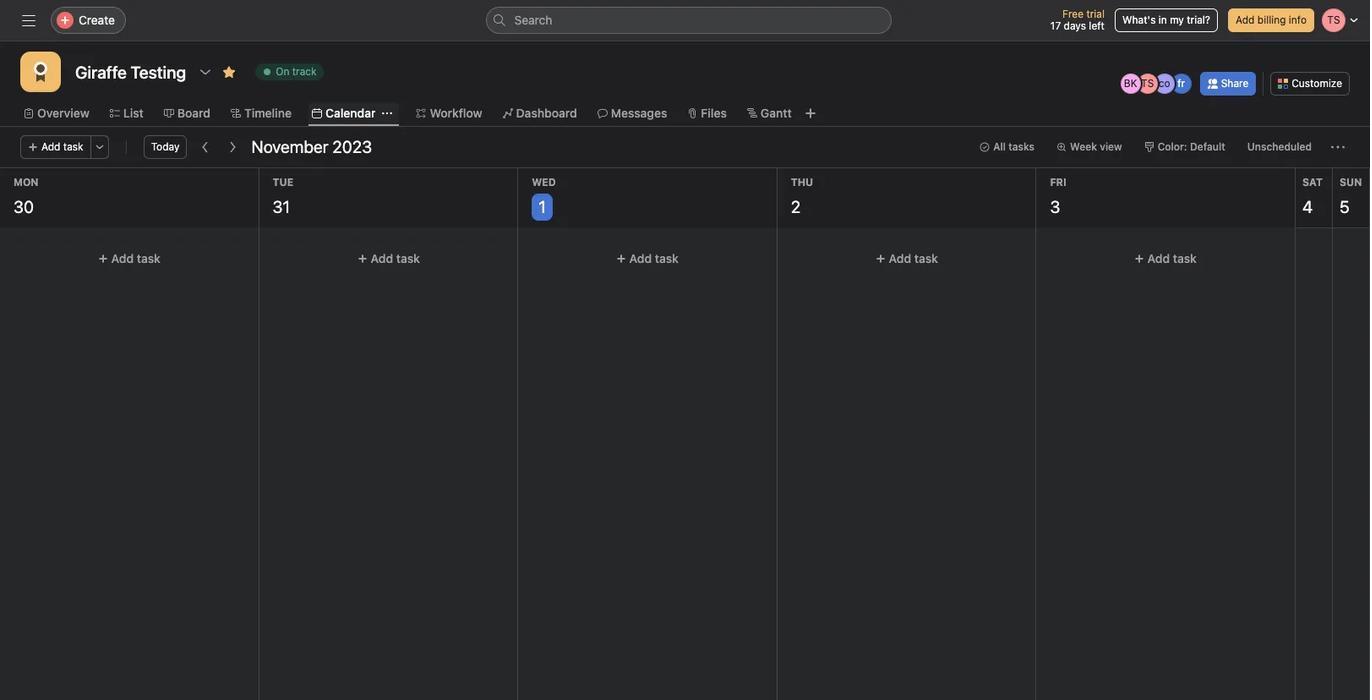 Task type: locate. For each thing, give the bounding box(es) containing it.
thu 2
[[791, 176, 814, 217]]

list link
[[110, 104, 144, 123]]

ts
[[1142, 77, 1155, 90]]

dashboard
[[516, 106, 577, 120]]

info
[[1290, 14, 1308, 26]]

31
[[273, 197, 290, 217]]

on track
[[276, 65, 317, 78]]

customize
[[1293, 77, 1343, 90]]

all tasks button
[[973, 135, 1043, 159]]

messages
[[611, 106, 668, 120]]

billing
[[1258, 14, 1287, 26]]

board link
[[164, 104, 211, 123]]

add task button
[[20, 135, 91, 159], [7, 244, 252, 274], [266, 244, 511, 274], [525, 244, 770, 274], [785, 244, 1030, 274], [1044, 244, 1289, 274]]

2
[[791, 197, 801, 217]]

on
[[276, 65, 290, 78]]

left
[[1090, 19, 1105, 32]]

5
[[1340, 197, 1350, 217]]

tasks
[[1009, 140, 1035, 153]]

2023
[[333, 137, 372, 156]]

share button
[[1201, 72, 1257, 96]]

days
[[1064, 19, 1087, 32]]

3
[[1051, 197, 1061, 217]]

in
[[1159, 14, 1168, 26]]

color: default
[[1158, 140, 1226, 153]]

show options image
[[199, 65, 212, 79]]

default
[[1191, 140, 1226, 153]]

gantt
[[761, 106, 792, 120]]

add task
[[41, 140, 83, 153], [111, 251, 161, 266], [371, 251, 420, 266], [630, 251, 679, 266], [889, 251, 939, 266], [1149, 251, 1198, 266]]

sun 5
[[1340, 176, 1363, 217]]

search button
[[486, 7, 892, 34]]

ribbon image
[[30, 62, 51, 82]]

my
[[1171, 14, 1185, 26]]

tue 31
[[273, 176, 294, 217]]

create
[[79, 13, 115, 27]]

timeline link
[[231, 104, 292, 123]]

sat 4
[[1303, 176, 1323, 217]]

calendar
[[326, 106, 376, 120]]

what's in my trial? button
[[1115, 8, 1219, 32]]

share
[[1222, 77, 1249, 90]]

week
[[1071, 140, 1098, 153]]

expand sidebar image
[[22, 14, 36, 27]]

sun
[[1340, 176, 1363, 189]]

tab actions image
[[383, 108, 393, 118]]

gantt link
[[748, 104, 792, 123]]

on track button
[[248, 60, 331, 84]]

wed
[[532, 176, 556, 189]]

trial?
[[1188, 14, 1211, 26]]

november
[[252, 137, 329, 156]]

tue
[[273, 176, 294, 189]]

None text field
[[71, 57, 190, 87]]

board
[[177, 106, 211, 120]]

bk
[[1125, 77, 1138, 90]]

fri 3
[[1051, 176, 1067, 217]]

add billing info button
[[1229, 8, 1315, 32]]

calendar link
[[312, 104, 376, 123]]

17
[[1051, 19, 1062, 32]]

what's in my trial?
[[1123, 14, 1211, 26]]

add billing info
[[1236, 14, 1308, 26]]

fr
[[1178, 77, 1186, 90]]

files link
[[688, 104, 727, 123]]

task
[[63, 140, 83, 153], [137, 251, 161, 266], [396, 251, 420, 266], [655, 251, 679, 266], [915, 251, 939, 266], [1174, 251, 1198, 266]]

track
[[292, 65, 317, 78]]

add
[[1236, 14, 1255, 26], [41, 140, 60, 153], [111, 251, 134, 266], [371, 251, 393, 266], [630, 251, 652, 266], [889, 251, 912, 266], [1149, 251, 1171, 266]]

week view button
[[1050, 135, 1130, 159]]



Task type: describe. For each thing, give the bounding box(es) containing it.
1
[[539, 197, 546, 217]]

remove from starred image
[[223, 65, 236, 79]]

search
[[515, 13, 553, 27]]

week view
[[1071, 140, 1123, 153]]

more actions image
[[1332, 140, 1346, 154]]

dashboard link
[[503, 104, 577, 123]]

4
[[1303, 197, 1314, 217]]

wed 1
[[532, 176, 556, 217]]

add inside button
[[1236, 14, 1255, 26]]

30
[[14, 197, 34, 217]]

sat
[[1303, 176, 1323, 189]]

more actions image
[[94, 142, 105, 152]]

november 2023
[[252, 137, 372, 156]]

list
[[123, 106, 144, 120]]

search list box
[[486, 7, 892, 34]]

all
[[994, 140, 1006, 153]]

next week image
[[226, 140, 240, 154]]

unscheduled button
[[1241, 135, 1320, 159]]

previous week image
[[199, 140, 213, 154]]

color: default button
[[1137, 135, 1234, 159]]

files
[[701, 106, 727, 120]]

what's
[[1123, 14, 1156, 26]]

co
[[1159, 77, 1171, 90]]

all tasks
[[994, 140, 1035, 153]]

mon 30
[[14, 176, 39, 217]]

fri
[[1051, 176, 1067, 189]]

trial
[[1087, 8, 1105, 20]]

color:
[[1158, 140, 1188, 153]]

workflow link
[[416, 104, 483, 123]]

free trial 17 days left
[[1051, 8, 1105, 32]]

timeline
[[244, 106, 292, 120]]

today
[[151, 140, 180, 153]]

mon
[[14, 176, 39, 189]]

customize button
[[1271, 72, 1351, 96]]

today button
[[143, 135, 187, 159]]

add tab image
[[804, 107, 818, 120]]

overview
[[37, 106, 90, 120]]

unscheduled
[[1248, 140, 1313, 153]]

thu
[[791, 176, 814, 189]]

create button
[[51, 7, 126, 34]]

overview link
[[24, 104, 90, 123]]

messages link
[[598, 104, 668, 123]]

workflow
[[430, 106, 483, 120]]

free
[[1063, 8, 1084, 20]]

view
[[1101, 140, 1123, 153]]



Task type: vqa. For each thing, say whether or not it's contained in the screenshot.
post
no



